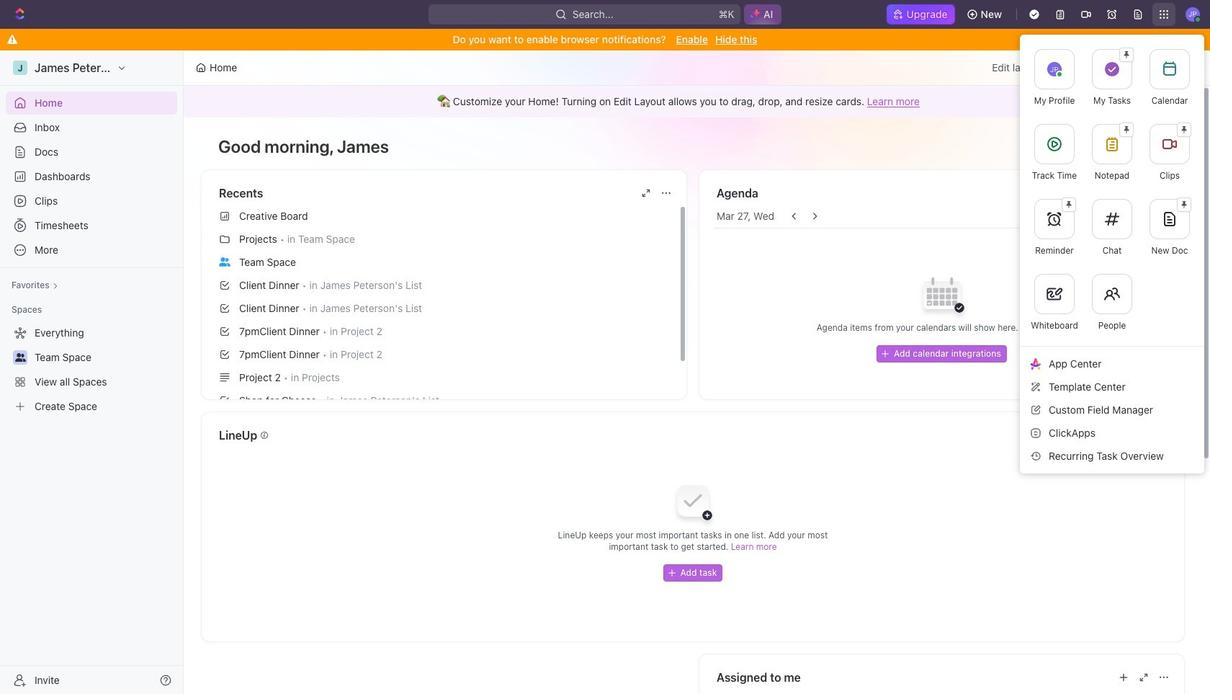 Task type: locate. For each thing, give the bounding box(es) containing it.
tree inside sidebar navigation
[[6, 321, 177, 418]]

sidebar navigation
[[0, 50, 184, 694]]

tree
[[6, 321, 177, 418]]

alert
[[184, 86, 1203, 117]]

user group image
[[219, 257, 231, 266]]



Task type: vqa. For each thing, say whether or not it's contained in the screenshot.
tree in the left of the page
yes



